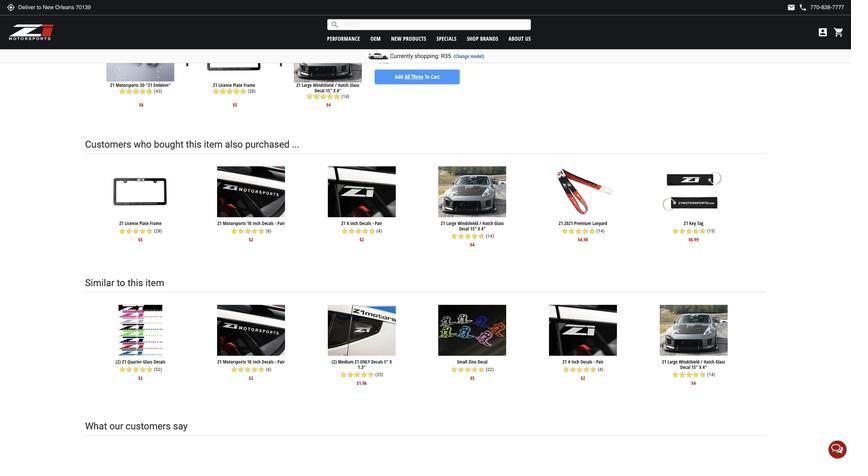 Task type: vqa. For each thing, say whether or not it's contained in the screenshot.
if
no



Task type: describe. For each thing, give the bounding box(es) containing it.
(6) for 1.3"
[[266, 367, 271, 372]]

2 horizontal spatial $4
[[691, 380, 696, 387]]

bought
[[154, 139, 184, 150]]

z1 motorsports 3d "z1 emblem" star star star star star_half (43)
[[110, 82, 171, 95]]

small zino decal star star star star star (22) $5
[[451, 359, 494, 381]]

(28) for z1 license plate frame star star star star star_half (28) $5
[[154, 229, 162, 234]]

bundle
[[378, 45, 397, 54]]

3d
[[140, 82, 145, 89]]

0 vertical spatial (4)
[[376, 229, 382, 234]]

specials link
[[437, 35, 457, 42]]

star_half inside (2) medium z1 only decals 5" x 1.3" star star star star star_half (25) $1.96
[[367, 372, 374, 378]]

model)
[[471, 53, 484, 59]]

shopping_cart
[[833, 27, 844, 38]]

about
[[509, 35, 524, 42]]

z1 key tag star star star star star_half (15) $6.99
[[672, 220, 715, 243]]

add
[[395, 73, 403, 81]]

what our customers say
[[85, 421, 188, 432]]

1 horizontal spatial z1 4 inch decals - pair star star star star star (4) $2
[[563, 359, 603, 381]]

1 vertical spatial this
[[128, 278, 143, 289]]

mail
[[787, 3, 796, 12]]

z1 motorsports 10 inch decals - pair star star star star star_half (6) $2 for (28)
[[217, 220, 285, 243]]

add all three to cart
[[395, 73, 440, 81]]

price:
[[398, 45, 413, 54]]

medium
[[338, 359, 354, 365]]

0 horizontal spatial large
[[302, 82, 312, 89]]

similar to this item
[[85, 278, 164, 289]]

z1 license plate frame star star star star star_half (28) $5
[[119, 220, 162, 243]]

(52)
[[154, 367, 162, 372]]

2 vertical spatial large
[[668, 359, 678, 365]]

to
[[117, 278, 125, 289]]

z1 inside z1 2021 premium lanyard star star star star star_half (14) $4.98
[[559, 220, 563, 227]]

$5 inside small zino decal star star star star star (22) $5
[[470, 375, 475, 381]]

(2) medium z1 only decals 5" x 1.3" star star star star star_half (25) $1.96
[[332, 359, 392, 387]]

(2) z1 quarter glass decals star star star star star_half (52) $2
[[115, 359, 165, 381]]

z1 inside z1 license plate frame star star star star star_half (28)
[[213, 82, 217, 89]]

emblem"
[[153, 82, 171, 89]]

1.3"
[[358, 364, 366, 371]]

2 horizontal spatial hatch
[[704, 359, 714, 365]]

r35
[[441, 53, 451, 59]]

performance link
[[327, 35, 360, 42]]

cart
[[431, 73, 440, 81]]

oem
[[371, 35, 381, 42]]

0 horizontal spatial /
[[335, 82, 337, 89]]

customers
[[85, 139, 131, 150]]

0 vertical spatial hatch
[[338, 82, 349, 89]]

(22)
[[486, 367, 494, 372]]

(2) for star
[[115, 359, 121, 365]]

my_location
[[7, 3, 15, 12]]

products
[[403, 35, 426, 42]]

small
[[457, 359, 467, 365]]

phone link
[[799, 3, 844, 12]]

(14) inside z1 2021 premium lanyard star star star star star_half (14) $4.98
[[597, 229, 605, 234]]

1 vertical spatial (4)
[[598, 367, 603, 372]]

shop brands
[[467, 35, 498, 42]]

2 horizontal spatial z1 large windshield / hatch glass decal 15" x 4" star star star star star_half (14) $4
[[662, 359, 725, 387]]

(43)
[[154, 89, 162, 94]]

performance
[[327, 35, 360, 42]]

customers
[[126, 421, 171, 432]]

what
[[85, 421, 107, 432]]

10 for star_half
[[247, 359, 251, 365]]

about us link
[[509, 35, 531, 42]]

...
[[292, 139, 299, 150]]

to
[[425, 73, 430, 81]]

our
[[109, 421, 123, 432]]

1 vertical spatial z1 large windshield / hatch glass decal 15" x 4" star star star star star_half (14) $4
[[441, 220, 504, 248]]

0 horizontal spatial z1 large windshield / hatch glass decal 15" x 4" star star star star star_half (14) $4
[[296, 82, 359, 108]]

star_half inside the 'z1 key tag star star star star star_half (15) $6.99'
[[699, 228, 706, 235]]

frame for z1 license plate frame star star star star star_half (28)
[[244, 82, 255, 89]]

z1 inside (2) medium z1 only decals 5" x 1.3" star star star star star_half (25) $1.96
[[355, 359, 359, 365]]

who
[[134, 139, 152, 150]]

plate for z1 license plate frame star star star star star_half (28) $5
[[139, 220, 149, 227]]

(15)
[[707, 229, 715, 234]]

(28) for z1 license plate frame star star star star star_half (28)
[[248, 89, 256, 94]]

frame for z1 license plate frame star star star star star_half (28) $5
[[150, 220, 162, 227]]

z1 motorsports 10 inch decals - pair star star star star star_half (6) $2 for star_half
[[217, 359, 285, 381]]

glass inside (2) z1 quarter glass decals star star star star star_half (52) $2
[[143, 359, 152, 365]]

similar
[[85, 278, 114, 289]]

all
[[405, 73, 410, 81]]

z1 inside the 'z1 key tag star star star star star_half (15) $6.99'
[[684, 220, 688, 227]]

new products link
[[391, 35, 426, 42]]

shop
[[467, 35, 479, 42]]

shopping:
[[414, 53, 440, 59]]

motorsports for decals
[[223, 359, 246, 365]]

0 vertical spatial $4
[[326, 102, 331, 108]]

(change model) link
[[454, 53, 484, 59]]

premium
[[574, 220, 591, 227]]

say
[[173, 421, 188, 432]]

motorsports inside z1 motorsports 3d "z1 emblem" star star star star star_half (43)
[[116, 82, 139, 89]]

$6.99
[[689, 236, 699, 243]]

new products
[[391, 35, 426, 42]]



Task type: locate. For each thing, give the bounding box(es) containing it.
star_half inside (2) z1 quarter glass decals star star star star star_half (52) $2
[[146, 366, 153, 373]]

0 vertical spatial 10
[[247, 220, 251, 227]]

0 horizontal spatial 4"
[[337, 87, 341, 94]]

plate inside z1 license plate frame star star star star star_half (28)
[[233, 82, 242, 89]]

inch
[[253, 220, 261, 227], [350, 220, 358, 227], [253, 359, 261, 365], [571, 359, 579, 365]]

1 vertical spatial $4
[[470, 242, 475, 248]]

1 horizontal spatial item
[[204, 139, 223, 150]]

Search search field
[[339, 19, 531, 30]]

frame inside "z1 license plate frame star star star star star_half (28) $5"
[[150, 220, 162, 227]]

currently shopping: r35 (change model)
[[390, 53, 484, 59]]

0 vertical spatial 15"
[[326, 87, 332, 94]]

1 horizontal spatial large
[[446, 220, 456, 227]]

1 horizontal spatial (2)
[[332, 359, 337, 365]]

2 horizontal spatial /
[[701, 359, 703, 365]]

0 horizontal spatial 4
[[347, 220, 349, 227]]

0 horizontal spatial $5
[[138, 236, 143, 243]]

1 vertical spatial 4"
[[481, 225, 486, 232]]

0 vertical spatial 4"
[[337, 87, 341, 94]]

decals inside (2) z1 quarter glass decals star star star star star_half (52) $2
[[154, 359, 165, 365]]

0 vertical spatial this
[[186, 139, 202, 150]]

license for z1 license plate frame star star star star star_half (28) $5
[[125, 220, 138, 227]]

1 (2) from the left
[[115, 359, 121, 365]]

$2 inside (2) z1 quarter glass decals star star star star star_half (52) $2
[[138, 375, 143, 381]]

1 10 from the top
[[247, 220, 251, 227]]

brands
[[480, 35, 498, 42]]

z1 inside (2) z1 quarter glass decals star star star star star_half (52) $2
[[122, 359, 126, 365]]

1 horizontal spatial plate
[[233, 82, 242, 89]]

"z1
[[146, 82, 152, 89]]

star
[[119, 88, 126, 95], [126, 88, 133, 95], [133, 88, 139, 95], [139, 88, 146, 95], [213, 88, 219, 95], [219, 88, 226, 95], [226, 88, 233, 95], [233, 88, 240, 95], [306, 93, 313, 100], [313, 93, 320, 100], [320, 93, 327, 100], [327, 93, 333, 100], [119, 228, 126, 235], [126, 228, 132, 235], [132, 228, 139, 235], [139, 228, 146, 235], [231, 228, 238, 235], [238, 228, 244, 235], [244, 228, 251, 235], [251, 228, 258, 235], [341, 228, 348, 235], [348, 228, 355, 235], [355, 228, 362, 235], [362, 228, 369, 235], [369, 228, 375, 235], [561, 228, 568, 235], [568, 228, 575, 235], [575, 228, 582, 235], [582, 228, 589, 235], [672, 228, 679, 235], [679, 228, 686, 235], [686, 228, 693, 235], [693, 228, 699, 235], [451, 233, 458, 240], [458, 233, 464, 240], [464, 233, 471, 240], [471, 233, 478, 240], [119, 366, 126, 373], [126, 366, 132, 373], [132, 366, 139, 373], [139, 366, 146, 373], [231, 366, 238, 373], [238, 366, 244, 373], [244, 366, 251, 373], [251, 366, 258, 373], [451, 366, 458, 373], [458, 366, 464, 373], [464, 366, 471, 373], [471, 366, 478, 373], [478, 366, 485, 373], [563, 366, 570, 373], [570, 366, 576, 373], [576, 366, 583, 373], [583, 366, 590, 373], [590, 366, 597, 373], [340, 372, 347, 378], [347, 372, 354, 378], [354, 372, 361, 378], [361, 372, 367, 378], [672, 372, 679, 378], [679, 372, 686, 378], [686, 372, 693, 378], [693, 372, 699, 378]]

0 vertical spatial windshield
[[313, 82, 334, 89]]

bundle price: $15
[[378, 45, 413, 66]]

1 horizontal spatial 15"
[[470, 225, 477, 232]]

(2) for 1.3"
[[332, 359, 337, 365]]

0 vertical spatial frame
[[244, 82, 255, 89]]

2 z1 motorsports 10 inch decals - pair star star star star star_half (6) $2 from the top
[[217, 359, 285, 381]]

2 vertical spatial 15"
[[692, 364, 698, 371]]

2 add from the left
[[272, 53, 289, 70]]

new
[[391, 35, 402, 42]]

currently
[[390, 53, 413, 59]]

4
[[347, 220, 349, 227], [568, 359, 570, 365]]

(change
[[454, 53, 469, 59]]

item left also
[[204, 139, 223, 150]]

2 10 from the top
[[247, 359, 251, 365]]

x inside (2) medium z1 only decals 5" x 1.3" star star star star star_half (25) $1.96
[[390, 359, 392, 365]]

1 horizontal spatial frame
[[244, 82, 255, 89]]

0 vertical spatial plate
[[233, 82, 242, 89]]

mail phone
[[787, 3, 807, 12]]

plate inside "z1 license plate frame star star star star star_half (28) $5"
[[139, 220, 149, 227]]

2 vertical spatial z1 large windshield / hatch glass decal 15" x 4" star star star star star_half (14) $4
[[662, 359, 725, 387]]

0 vertical spatial z1 motorsports 10 inch decals - pair star star star star star_half (6) $2
[[217, 220, 285, 243]]

motorsports for star
[[223, 220, 246, 227]]

2021
[[564, 220, 573, 227]]

1 horizontal spatial this
[[186, 139, 202, 150]]

1 horizontal spatial (28)
[[248, 89, 256, 94]]

1 vertical spatial (28)
[[154, 229, 162, 234]]

1 horizontal spatial $4
[[470, 242, 475, 248]]

2 horizontal spatial $5
[[470, 375, 475, 381]]

2 vertical spatial /
[[701, 359, 703, 365]]

zino
[[468, 359, 476, 365]]

(2)
[[115, 359, 121, 365], [332, 359, 337, 365]]

1 vertical spatial motorsports
[[223, 220, 246, 227]]

0 horizontal spatial (4)
[[376, 229, 382, 234]]

1 vertical spatial 10
[[247, 359, 251, 365]]

0 horizontal spatial hatch
[[338, 82, 349, 89]]

z1 large windshield / hatch glass decal 15" x 4" star star star star star_half (14) $4
[[296, 82, 359, 108], [441, 220, 504, 248], [662, 359, 725, 387]]

0 horizontal spatial (2)
[[115, 359, 121, 365]]

1 horizontal spatial windshield
[[458, 220, 478, 227]]

this right to
[[128, 278, 143, 289]]

0 horizontal spatial plate
[[139, 220, 149, 227]]

plate for z1 license plate frame star star star star star_half (28)
[[233, 82, 242, 89]]

license for z1 license plate frame star star star star star_half (28)
[[218, 82, 232, 89]]

0 vertical spatial large
[[302, 82, 312, 89]]

also
[[225, 139, 243, 150]]

0 horizontal spatial this
[[128, 278, 143, 289]]

1 vertical spatial windshield
[[458, 220, 478, 227]]

shopping_cart link
[[832, 27, 844, 38]]

5"
[[384, 359, 388, 365]]

0 vertical spatial z1 4 inch decals - pair star star star star star (4) $2
[[341, 220, 382, 243]]

frame inside z1 license plate frame star star star star star_half (28)
[[244, 82, 255, 89]]

z1 motorsports logo image
[[8, 24, 54, 41]]

three
[[411, 73, 423, 81]]

2 vertical spatial $4
[[691, 380, 696, 387]]

1 vertical spatial 15"
[[470, 225, 477, 232]]

0 horizontal spatial z1 4 inch decals - pair star star star star star (4) $2
[[341, 220, 382, 243]]

decal
[[315, 87, 324, 94], [459, 225, 469, 232], [478, 359, 488, 365], [680, 364, 690, 371]]

decals
[[262, 220, 274, 227], [359, 220, 371, 227], [154, 359, 165, 365], [262, 359, 274, 365], [371, 359, 383, 365], [581, 359, 592, 365]]

quarter
[[127, 359, 142, 365]]

(2) left the medium
[[332, 359, 337, 365]]

us
[[525, 35, 531, 42]]

0 vertical spatial motorsports
[[116, 82, 139, 89]]

1 vertical spatial /
[[479, 220, 481, 227]]

2 horizontal spatial 4"
[[703, 364, 707, 371]]

2 horizontal spatial large
[[668, 359, 678, 365]]

item
[[204, 139, 223, 150], [145, 278, 164, 289]]

x
[[333, 87, 336, 94], [478, 225, 480, 232], [390, 359, 392, 365], [699, 364, 701, 371]]

$5 inside "z1 license plate frame star star star star star_half (28) $5"
[[138, 236, 143, 243]]

license
[[218, 82, 232, 89], [125, 220, 138, 227]]

(28) inside "z1 license plate frame star star star star star_half (28) $5"
[[154, 229, 162, 234]]

star_half inside z1 motorsports 3d "z1 emblem" star star star star star_half (43)
[[146, 88, 153, 95]]

4"
[[337, 87, 341, 94], [481, 225, 486, 232], [703, 364, 707, 371]]

0 vertical spatial license
[[218, 82, 232, 89]]

0 vertical spatial item
[[204, 139, 223, 150]]

customers who bought this item also purchased ...
[[85, 139, 299, 150]]

1 vertical spatial z1 4 inch decals - pair star star star star star (4) $2
[[563, 359, 603, 381]]

0 vertical spatial (28)
[[248, 89, 256, 94]]

0 horizontal spatial frame
[[150, 220, 162, 227]]

0 horizontal spatial item
[[145, 278, 164, 289]]

$1.96
[[357, 380, 367, 387]]

z1 2021 premium lanyard star star star star star_half (14) $4.98
[[559, 220, 607, 243]]

oem link
[[371, 35, 381, 42]]

(2) left quarter at the bottom left of page
[[115, 359, 121, 365]]

(14)
[[341, 94, 349, 99], [597, 229, 605, 234], [486, 234, 494, 239], [707, 373, 715, 378]]

license inside "z1 license plate frame star star star star star_half (28) $5"
[[125, 220, 138, 227]]

15"
[[326, 87, 332, 94], [470, 225, 477, 232], [692, 364, 698, 371]]

1 horizontal spatial z1 large windshield / hatch glass decal 15" x 4" star star star star star_half (14) $4
[[441, 220, 504, 248]]

2 vertical spatial motorsports
[[223, 359, 246, 365]]

large
[[302, 82, 312, 89], [446, 220, 456, 227], [668, 359, 678, 365]]

1 vertical spatial license
[[125, 220, 138, 227]]

account_box link
[[816, 27, 830, 38]]

this right the bought at left
[[186, 139, 202, 150]]

(25)
[[375, 373, 383, 378]]

pair
[[277, 220, 285, 227], [375, 220, 382, 227], [277, 359, 285, 365], [596, 359, 603, 365]]

-
[[275, 220, 276, 227], [372, 220, 374, 227], [275, 359, 276, 365], [594, 359, 595, 365]]

0 vertical spatial $5
[[233, 102, 237, 108]]

hatch
[[338, 82, 349, 89], [483, 220, 493, 227], [704, 359, 714, 365]]

1 z1 motorsports 10 inch decals - pair star star star star star_half (6) $2 from the top
[[217, 220, 285, 243]]

1 add from the left
[[179, 53, 196, 70]]

mail link
[[787, 3, 796, 12]]

1 horizontal spatial license
[[218, 82, 232, 89]]

shop brands link
[[467, 35, 498, 42]]

0 horizontal spatial windshield
[[313, 82, 334, 89]]

0 horizontal spatial 15"
[[326, 87, 332, 94]]

10 for (28)
[[247, 220, 251, 227]]

1 vertical spatial frame
[[150, 220, 162, 227]]

2 (2) from the left
[[332, 359, 337, 365]]

$6
[[139, 102, 144, 108]]

1 horizontal spatial hatch
[[483, 220, 493, 227]]

1 vertical spatial plate
[[139, 220, 149, 227]]

2 vertical spatial hatch
[[704, 359, 714, 365]]

$4
[[326, 102, 331, 108], [470, 242, 475, 248], [691, 380, 696, 387]]

z1 inside "z1 license plate frame star star star star star_half (28) $5"
[[119, 220, 124, 227]]

specials
[[437, 35, 457, 42]]

1 vertical spatial $5
[[138, 236, 143, 243]]

2 vertical spatial windshield
[[679, 359, 700, 365]]

(6) for star
[[266, 229, 271, 234]]

this
[[186, 139, 202, 150], [128, 278, 143, 289]]

1 vertical spatial 4
[[568, 359, 570, 365]]

key
[[689, 220, 696, 227]]

0 horizontal spatial add
[[179, 53, 196, 70]]

account_box
[[817, 27, 828, 38]]

(6)
[[266, 229, 271, 234], [266, 367, 271, 372]]

1 horizontal spatial add
[[272, 53, 289, 70]]

2 vertical spatial 4"
[[703, 364, 707, 371]]

1 horizontal spatial $5
[[233, 102, 237, 108]]

1 vertical spatial z1 motorsports 10 inch decals - pair star star star star star_half (6) $2
[[217, 359, 285, 381]]

tag
[[697, 220, 703, 227]]

2 (6) from the top
[[266, 367, 271, 372]]

(2) inside (2) medium z1 only decals 5" x 1.3" star star star star star_half (25) $1.96
[[332, 359, 337, 365]]

windshield
[[313, 82, 334, 89], [458, 220, 478, 227], [679, 359, 700, 365]]

decals inside (2) medium z1 only decals 5" x 1.3" star star star star star_half (25) $1.96
[[371, 359, 383, 365]]

phone
[[799, 3, 807, 12]]

0 vertical spatial 4
[[347, 220, 349, 227]]

0 horizontal spatial $4
[[326, 102, 331, 108]]

plate
[[233, 82, 242, 89], [139, 220, 149, 227]]

1 horizontal spatial (4)
[[598, 367, 603, 372]]

2 vertical spatial $5
[[470, 375, 475, 381]]

z1 motorsports 10 inch decals - pair star star star star star_half (6) $2
[[217, 220, 285, 243], [217, 359, 285, 381]]

item right to
[[145, 278, 164, 289]]

1 vertical spatial item
[[145, 278, 164, 289]]

2 horizontal spatial 15"
[[692, 364, 698, 371]]

$15
[[378, 55, 389, 66]]

star_half inside z1 license plate frame star star star star star_half (28)
[[240, 88, 247, 95]]

/
[[335, 82, 337, 89], [479, 220, 481, 227], [701, 359, 703, 365]]

$4.98
[[578, 236, 588, 243]]

(2) inside (2) z1 quarter glass decals star star star star star_half (52) $2
[[115, 359, 121, 365]]

decal inside small zino decal star star star star star (22) $5
[[478, 359, 488, 365]]

about us
[[509, 35, 531, 42]]

lanyard
[[592, 220, 607, 227]]

star_half inside "z1 license plate frame star star star star star_half (28) $5"
[[146, 228, 153, 235]]

purchased
[[245, 139, 290, 150]]

0 horizontal spatial (28)
[[154, 229, 162, 234]]

1 vertical spatial hatch
[[483, 220, 493, 227]]

0 horizontal spatial license
[[125, 220, 138, 227]]

only
[[360, 359, 370, 365]]

$2
[[249, 236, 253, 243], [360, 236, 364, 243], [138, 375, 143, 381], [249, 375, 253, 381], [581, 375, 585, 381]]

1 horizontal spatial 4
[[568, 359, 570, 365]]

z1 license plate frame star star star star star_half (28)
[[213, 82, 256, 95]]

license inside z1 license plate frame star star star star star_half (28)
[[218, 82, 232, 89]]

2 horizontal spatial windshield
[[679, 359, 700, 365]]

z1 inside z1 motorsports 3d "z1 emblem" star star star star star_half (43)
[[110, 82, 114, 89]]

motorsports
[[116, 82, 139, 89], [223, 220, 246, 227], [223, 359, 246, 365]]

1 (6) from the top
[[266, 229, 271, 234]]

search
[[331, 21, 339, 29]]

1 horizontal spatial 4"
[[481, 225, 486, 232]]

1 vertical spatial (6)
[[266, 367, 271, 372]]

1 vertical spatial large
[[446, 220, 456, 227]]

(28) inside z1 license plate frame star star star star star_half (28)
[[248, 89, 256, 94]]

star_half inside z1 2021 premium lanyard star star star star star_half (14) $4.98
[[589, 228, 595, 235]]

0 vertical spatial (6)
[[266, 229, 271, 234]]



